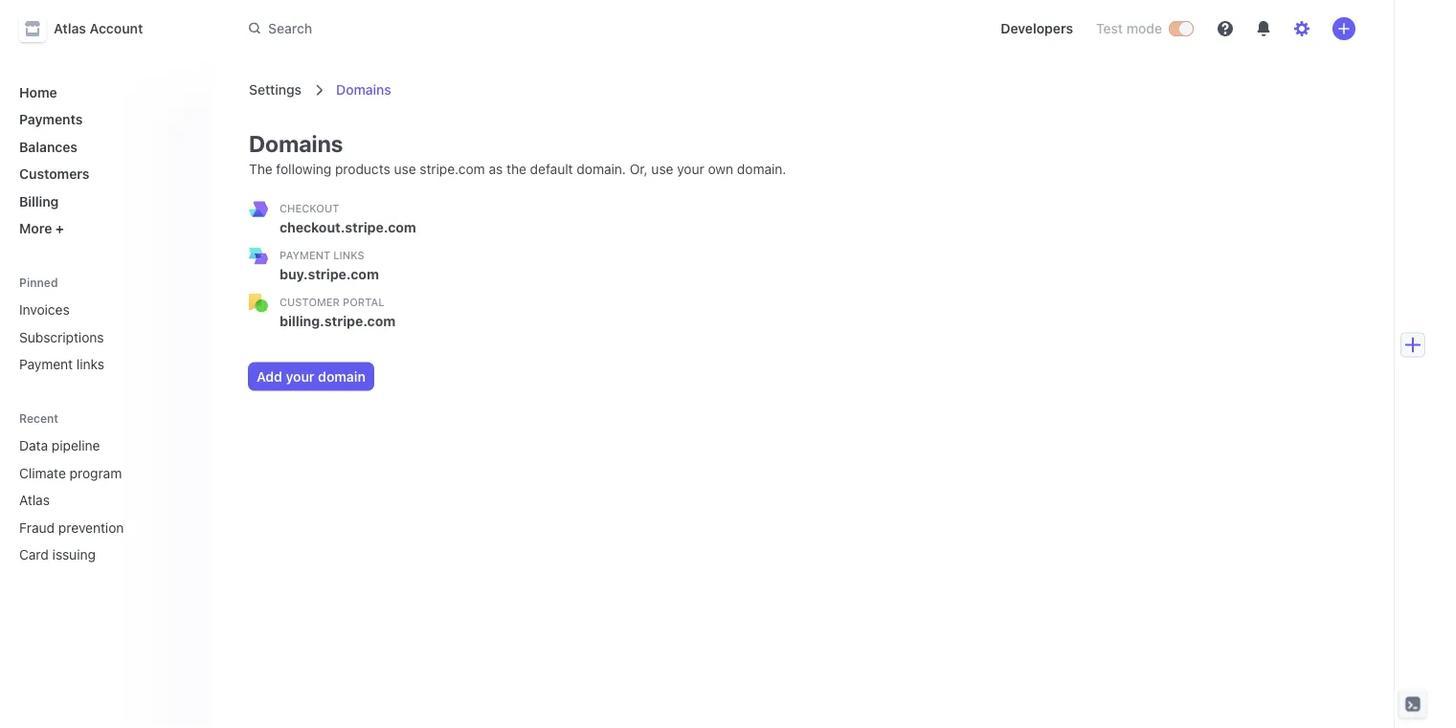 Task type: locate. For each thing, give the bounding box(es) containing it.
test
[[1097, 21, 1124, 36]]

0 horizontal spatial your
[[286, 369, 315, 385]]

settings link
[[249, 82, 302, 98]]

pipeline
[[52, 438, 100, 454]]

1 horizontal spatial use
[[652, 161, 674, 177]]

0 horizontal spatial use
[[394, 161, 416, 177]]

payment inside 'link'
[[19, 357, 73, 373]]

customers link
[[11, 159, 195, 190]]

products
[[335, 161, 391, 177]]

1 use from the left
[[394, 161, 416, 177]]

0 horizontal spatial domain.
[[577, 161, 626, 177]]

atlas inside recent element
[[19, 493, 50, 509]]

payment down subscriptions
[[19, 357, 73, 373]]

the
[[249, 161, 273, 177]]

recent element
[[0, 431, 211, 571]]

pinned
[[19, 276, 58, 289]]

0 vertical spatial atlas
[[54, 21, 86, 36]]

payment inside the payment links buy.stripe.com
[[280, 249, 331, 262]]

atlas
[[54, 21, 86, 36], [19, 493, 50, 509]]

atlas up "fraud"
[[19, 493, 50, 509]]

payment
[[280, 249, 331, 262], [19, 357, 73, 373]]

payment links
[[19, 357, 104, 373]]

use right or,
[[652, 161, 674, 177]]

customer portal billing.stripe.com
[[280, 296, 396, 329]]

0 horizontal spatial payment
[[19, 357, 73, 373]]

balances link
[[11, 131, 195, 162]]

payment links link
[[11, 349, 195, 380]]

links
[[333, 249, 364, 262]]

domains
[[336, 82, 391, 98], [249, 130, 343, 157]]

1 horizontal spatial payment
[[280, 249, 331, 262]]

domain. right own
[[737, 161, 787, 177]]

atlas left account
[[54, 21, 86, 36]]

data
[[19, 438, 48, 454]]

add your domain button
[[249, 363, 373, 390]]

0 horizontal spatial atlas
[[19, 493, 50, 509]]

domains inside domains the following products use stripe.com as the default domain. or, use your own domain.
[[249, 130, 343, 157]]

domains up following
[[249, 130, 343, 157]]

billing
[[19, 193, 59, 209]]

1 horizontal spatial atlas
[[54, 21, 86, 36]]

payment for payment links buy.stripe.com
[[280, 249, 331, 262]]

payment up buy.stripe.com
[[280, 249, 331, 262]]

domains for domains
[[336, 82, 391, 98]]

developers
[[1001, 21, 1074, 36]]

domain.
[[577, 161, 626, 177], [737, 161, 787, 177]]

developers link
[[993, 13, 1081, 44]]

your
[[677, 161, 705, 177], [286, 369, 315, 385]]

1 horizontal spatial your
[[677, 161, 705, 177]]

subscriptions link
[[11, 322, 195, 353]]

atlas account button
[[19, 15, 162, 42]]

1 vertical spatial your
[[286, 369, 315, 385]]

domains up 'products'
[[336, 82, 391, 98]]

1 horizontal spatial domain.
[[737, 161, 787, 177]]

domains the following products use stripe.com as the default domain. or, use your own domain.
[[249, 130, 787, 177]]

the
[[507, 161, 527, 177]]

fraud prevention link
[[11, 512, 169, 544]]

use
[[394, 161, 416, 177], [652, 161, 674, 177]]

your inside domains the following products use stripe.com as the default domain. or, use your own domain.
[[677, 161, 705, 177]]

domain. left or,
[[577, 161, 626, 177]]

data pipeline
[[19, 438, 100, 454]]

buy.stripe.com
[[280, 266, 379, 282]]

0 vertical spatial your
[[677, 161, 705, 177]]

home link
[[11, 77, 195, 108]]

1 domain. from the left
[[577, 161, 626, 177]]

0 vertical spatial payment
[[280, 249, 331, 262]]

issuing
[[52, 547, 96, 563]]

1 vertical spatial atlas
[[19, 493, 50, 509]]

home
[[19, 84, 57, 100]]

your left own
[[677, 161, 705, 177]]

billing link
[[11, 186, 195, 217]]

domains for domains the following products use stripe.com as the default domain. or, use your own domain.
[[249, 130, 343, 157]]

use right 'products'
[[394, 161, 416, 177]]

prevention
[[58, 520, 124, 536]]

1 vertical spatial payment
[[19, 357, 73, 373]]

portal
[[343, 296, 385, 309]]

your right add
[[286, 369, 315, 385]]

program
[[70, 465, 122, 481]]

own
[[708, 161, 734, 177]]

0 vertical spatial domains
[[336, 82, 391, 98]]

as
[[489, 161, 503, 177]]

pinned navigation links element
[[11, 275, 195, 380]]

1 vertical spatial domains
[[249, 130, 343, 157]]

or,
[[630, 161, 648, 177]]

atlas inside button
[[54, 21, 86, 36]]



Task type: describe. For each thing, give the bounding box(es) containing it.
domain
[[318, 369, 366, 385]]

atlas account
[[54, 21, 143, 36]]

checkout
[[280, 203, 339, 215]]

atlas for atlas
[[19, 493, 50, 509]]

balances
[[19, 139, 78, 155]]

core navigation links element
[[11, 77, 195, 244]]

subscriptions
[[19, 329, 104, 345]]

add your domain
[[257, 369, 366, 385]]

checkout checkout.stripe.com
[[280, 203, 416, 235]]

links
[[76, 357, 104, 373]]

recent navigation links element
[[0, 411, 211, 571]]

atlas for atlas account
[[54, 21, 86, 36]]

payments link
[[11, 104, 195, 135]]

payment for payment links
[[19, 357, 73, 373]]

settings
[[249, 82, 302, 98]]

more +
[[19, 221, 64, 237]]

test mode
[[1097, 21, 1163, 36]]

stripe.com
[[420, 161, 485, 177]]

settings image
[[1295, 21, 1310, 36]]

climate program
[[19, 465, 122, 481]]

customer
[[280, 296, 340, 309]]

Search text field
[[238, 11, 778, 46]]

payments
[[19, 112, 83, 127]]

more
[[19, 221, 52, 237]]

climate
[[19, 465, 66, 481]]

customers
[[19, 166, 89, 182]]

search
[[268, 20, 312, 36]]

invoices
[[19, 302, 70, 318]]

data pipeline link
[[11, 431, 169, 462]]

mode
[[1127, 21, 1163, 36]]

help image
[[1218, 21, 1234, 36]]

recent
[[19, 412, 59, 425]]

invoices link
[[11, 295, 195, 326]]

notifications image
[[1257, 21, 1272, 36]]

card issuing
[[19, 547, 96, 563]]

Search search field
[[238, 11, 778, 46]]

2 use from the left
[[652, 161, 674, 177]]

billing.stripe.com
[[280, 313, 396, 329]]

+
[[55, 221, 64, 237]]

pinned element
[[11, 295, 195, 380]]

default
[[530, 161, 573, 177]]

climate program link
[[11, 458, 169, 489]]

fraud
[[19, 520, 55, 536]]

fraud prevention
[[19, 520, 124, 536]]

account
[[90, 21, 143, 36]]

checkout.stripe.com
[[280, 219, 416, 235]]

2 domain. from the left
[[737, 161, 787, 177]]

payment links buy.stripe.com
[[280, 249, 379, 282]]

following
[[276, 161, 332, 177]]

add
[[257, 369, 282, 385]]

card issuing link
[[11, 540, 169, 571]]

your inside button
[[286, 369, 315, 385]]

atlas link
[[11, 485, 169, 516]]

card
[[19, 547, 49, 563]]



Task type: vqa. For each thing, say whether or not it's contained in the screenshot.
REMAINING BALANCES
no



